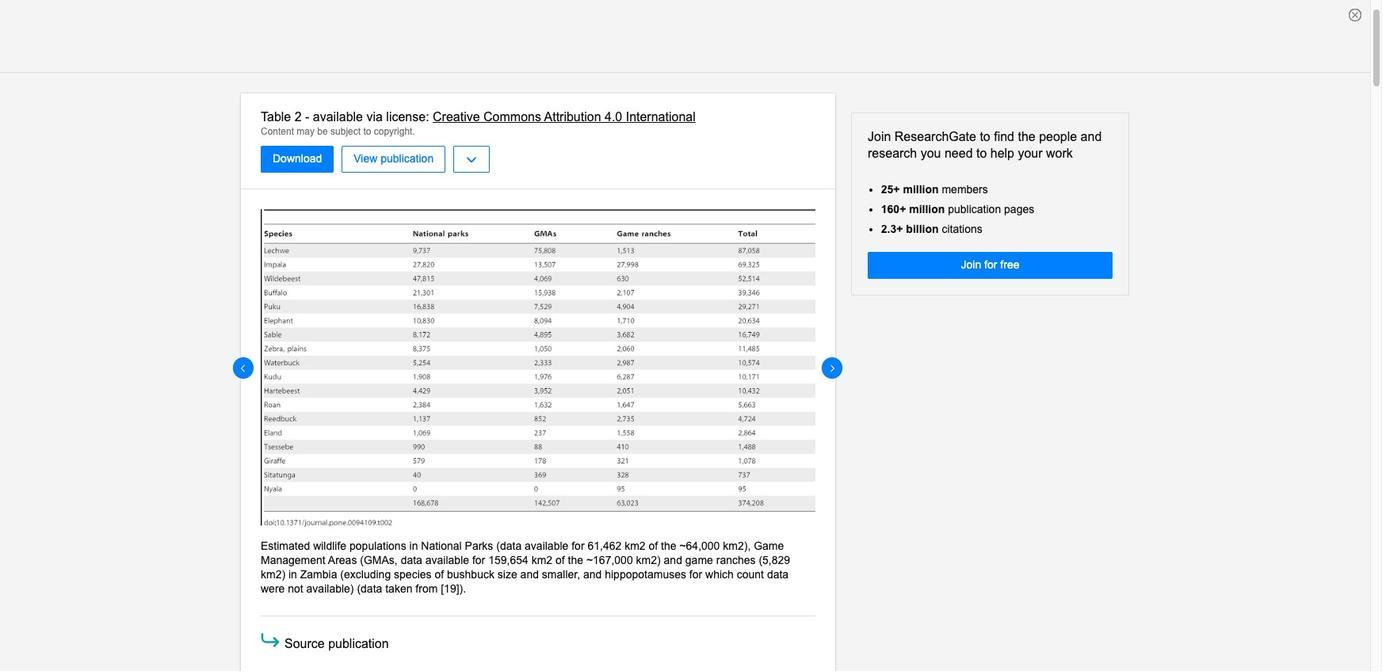 Task type: describe. For each thing, give the bounding box(es) containing it.
~64,000
[[680, 540, 720, 552]]

2
[[295, 110, 302, 124]]

join for free
[[962, 259, 1020, 271]]

0 vertical spatial km2
[[625, 540, 646, 552]]

which
[[706, 569, 734, 581]]

to left find
[[980, 130, 991, 144]]

estimated
[[261, 540, 310, 552]]

via
[[367, 110, 383, 124]]

you
[[921, 147, 942, 160]]

(5,829
[[759, 554, 791, 567]]

1 vertical spatial million
[[910, 203, 946, 216]]

1 vertical spatial km2
[[532, 554, 553, 567]]

size
[[498, 569, 518, 581]]

license:
[[386, 110, 429, 124]]

wildlife
[[313, 540, 347, 552]]

ranches
[[717, 554, 756, 567]]

and right size
[[521, 569, 539, 581]]

1 horizontal spatial of
[[556, 554, 565, 567]]

copyright.
[[374, 126, 415, 137]]

were
[[261, 583, 285, 596]]

1 vertical spatial available
[[525, 540, 569, 552]]

members
[[942, 183, 989, 196]]

0 horizontal spatial (data
[[357, 583, 382, 596]]

join for join for free
[[962, 259, 982, 271]]

table 2 - available via license: creative commons attribution 4.0 international content may be subject to copyright.
[[261, 110, 696, 137]]

not
[[288, 583, 303, 596]]

to inside table 2 - available via license: creative commons attribution 4.0 international content may be subject to copyright.
[[364, 126, 371, 137]]

pages
[[1005, 203, 1035, 216]]

0 horizontal spatial data
[[401, 554, 423, 567]]

(excluding
[[340, 569, 391, 581]]

areas
[[328, 554, 357, 567]]

size m image
[[259, 629, 282, 653]]

research
[[868, 147, 918, 160]]

your
[[1019, 147, 1043, 160]]

download
[[273, 153, 322, 165]]

people
[[1040, 130, 1078, 144]]

[19]).
[[441, 583, 466, 596]]

attribution
[[544, 110, 602, 124]]

4.0
[[605, 110, 623, 124]]

publication inside '25+ million members 160+ million publication pages 2.3+ billion citations'
[[949, 203, 1002, 216]]

to left help
[[977, 147, 988, 160]]

national
[[421, 540, 462, 552]]

parks
[[465, 540, 494, 552]]

km2),
[[723, 540, 751, 552]]

available inside table 2 - available via license: creative commons attribution 4.0 international content may be subject to copyright.
[[313, 110, 363, 124]]



Task type: vqa. For each thing, say whether or not it's contained in the screenshot.
the Serve performance parameters for all Grand Slam tournaments. Data are presented as means and standard deviation of the mean.
no



Task type: locate. For each thing, give the bounding box(es) containing it.
and down ~167,000
[[584, 569, 602, 581]]

1 vertical spatial join
[[962, 259, 982, 271]]

game
[[686, 554, 714, 567]]

0 vertical spatial available
[[313, 110, 363, 124]]

0 vertical spatial publication
[[381, 153, 434, 165]]

the up smaller,
[[568, 554, 584, 567]]

2 horizontal spatial available
[[525, 540, 569, 552]]

1 vertical spatial of
[[556, 554, 565, 567]]

available up smaller,
[[525, 540, 569, 552]]

0 vertical spatial join
[[868, 130, 892, 144]]

0 vertical spatial data
[[401, 554, 423, 567]]

2 vertical spatial the
[[568, 554, 584, 567]]

0 vertical spatial of
[[649, 540, 658, 552]]

join inside join researchgate to find the people and research you need to help your work
[[868, 130, 892, 144]]

0 horizontal spatial join
[[868, 130, 892, 144]]

publication for view publication
[[381, 153, 434, 165]]

work
[[1047, 147, 1074, 160]]

1 horizontal spatial data
[[768, 569, 789, 581]]

hippopotamuses
[[605, 569, 687, 581]]

of up 'hippopotamuses'
[[649, 540, 658, 552]]

for down game
[[690, 569, 703, 581]]

content
[[261, 126, 294, 137]]

km2
[[625, 540, 646, 552], [532, 554, 553, 567]]

for
[[985, 259, 998, 271], [572, 540, 585, 552], [473, 554, 486, 567], [690, 569, 703, 581]]

and right people
[[1081, 130, 1103, 144]]

and
[[1081, 130, 1103, 144], [664, 554, 683, 567], [521, 569, 539, 581], [584, 569, 602, 581]]

in
[[410, 540, 418, 552], [289, 569, 297, 581]]

source publication
[[285, 638, 389, 651]]

0 horizontal spatial in
[[289, 569, 297, 581]]

1 vertical spatial the
[[661, 540, 677, 552]]

from
[[416, 583, 438, 596]]

join for free link
[[868, 252, 1113, 279]]

(data up 159,654
[[497, 540, 522, 552]]

publication down members
[[949, 203, 1002, 216]]

available)
[[307, 583, 354, 596]]

populations
[[350, 540, 407, 552]]

bushbuck
[[447, 569, 495, 581]]

commons
[[484, 110, 542, 124]]

159,654
[[489, 554, 529, 567]]

1 vertical spatial in
[[289, 569, 297, 581]]

the up your
[[1019, 130, 1036, 144]]

publication right the source
[[328, 638, 389, 651]]

zambia
[[300, 569, 337, 581]]

160+
[[882, 203, 907, 216]]

international
[[626, 110, 696, 124]]

km2 up ~167,000
[[625, 540, 646, 552]]

2 vertical spatial of
[[435, 569, 444, 581]]

data
[[401, 554, 423, 567], [768, 569, 789, 581]]

smaller,
[[542, 569, 581, 581]]

view publication link
[[342, 146, 446, 173]]

main content containing table 2
[[0, 94, 1371, 672]]

publication
[[381, 153, 434, 165], [949, 203, 1002, 216], [328, 638, 389, 651]]

taken
[[386, 583, 413, 596]]

estimated wildlife populations in national parks (data available for 61,462 km2 of the ~64,000 km2), game management areas (gmas, data available for 159,654 km2 of the ~167,000 km2) and game ranches (5,829 km2) in zambia (excluding species of bushbuck size and smaller, and hippopotamuses for which count data were not available) (data taken from [19]).
[[261, 540, 791, 596]]

-
[[305, 110, 310, 124]]

25+ million members 160+ million publication pages 2.3+ billion citations
[[882, 183, 1035, 235]]

0 horizontal spatial of
[[435, 569, 444, 581]]

for down 'parks'
[[473, 554, 486, 567]]

1 horizontal spatial available
[[426, 554, 469, 567]]

1 horizontal spatial in
[[410, 540, 418, 552]]

1 horizontal spatial join
[[962, 259, 982, 271]]

count
[[737, 569, 764, 581]]

million up billion
[[910, 203, 946, 216]]

the inside join researchgate to find the people and research you need to help your work
[[1019, 130, 1036, 144]]

1 horizontal spatial (data
[[497, 540, 522, 552]]

citations
[[942, 223, 983, 235]]

creative
[[433, 110, 480, 124]]

for left the free
[[985, 259, 998, 271]]

in down management
[[289, 569, 297, 581]]

2 vertical spatial available
[[426, 554, 469, 567]]

(data down the (excluding
[[357, 583, 382, 596]]

2 horizontal spatial of
[[649, 540, 658, 552]]

0 vertical spatial in
[[410, 540, 418, 552]]

2 vertical spatial publication
[[328, 638, 389, 651]]

of up smaller,
[[556, 554, 565, 567]]

help
[[991, 147, 1015, 160]]

1 vertical spatial publication
[[949, 203, 1002, 216]]

join
[[868, 130, 892, 144], [962, 259, 982, 271]]

billion
[[907, 223, 939, 235]]

0 horizontal spatial km2)
[[261, 569, 286, 581]]

find
[[995, 130, 1015, 144]]

0 vertical spatial (data
[[497, 540, 522, 552]]

0 vertical spatial km2)
[[636, 554, 661, 567]]

the
[[1019, 130, 1036, 144], [661, 540, 677, 552], [568, 554, 584, 567]]

source
[[285, 638, 325, 651]]

join down citations at the top right of page
[[962, 259, 982, 271]]

researchgate
[[895, 130, 977, 144]]

km2) up 'hippopotamuses'
[[636, 554, 661, 567]]

and left game
[[664, 554, 683, 567]]

management
[[261, 554, 326, 567]]

million right 25+
[[904, 183, 939, 196]]

available down national
[[426, 554, 469, 567]]

the left ~64,000
[[661, 540, 677, 552]]

1 vertical spatial km2)
[[261, 569, 286, 581]]

publication for source publication
[[328, 638, 389, 651]]

game
[[754, 540, 785, 552]]

data up species
[[401, 554, 423, 567]]

download link
[[261, 146, 334, 173]]

subject
[[331, 126, 361, 137]]

and inside join researchgate to find the people and research you need to help your work
[[1081, 130, 1103, 144]]

1 horizontal spatial km2)
[[636, 554, 661, 567]]

of
[[649, 540, 658, 552], [556, 554, 565, 567], [435, 569, 444, 581]]

1 vertical spatial data
[[768, 569, 789, 581]]

0 horizontal spatial available
[[313, 110, 363, 124]]

for left 61,462
[[572, 540, 585, 552]]

(gmas,
[[360, 554, 398, 567]]

km2)
[[636, 554, 661, 567], [261, 569, 286, 581]]

~167,000
[[587, 554, 633, 567]]

1 horizontal spatial the
[[661, 540, 677, 552]]

to
[[364, 126, 371, 137], [980, 130, 991, 144], [977, 147, 988, 160]]

in left national
[[410, 540, 418, 552]]

km2 up smaller,
[[532, 554, 553, 567]]

view publication
[[354, 153, 434, 165]]

(data
[[497, 540, 522, 552], [357, 583, 382, 596]]

join up research
[[868, 130, 892, 144]]

25+
[[882, 183, 900, 196]]

2 horizontal spatial the
[[1019, 130, 1036, 144]]

table
[[261, 110, 291, 124]]

main content
[[0, 94, 1371, 672]]

to down via
[[364, 126, 371, 137]]

view
[[354, 153, 378, 165]]

species
[[394, 569, 432, 581]]

creative commons attribution 4.0 international link
[[433, 110, 696, 124]]

data down (5,829
[[768, 569, 789, 581]]

estimated wildlife populations in national parks (data available for 61,462 km2 of the ~64,000 km2), game management areas (gmas, data available for 159,654 km2 of the ~167,000 km2) and game ranches (5,829 km2) in zambia (excluding species of bushbuck size and smaller, and hippopotamuses for which count data were not available) (data taken from [19]). image
[[261, 210, 816, 527]]

1 horizontal spatial km2
[[625, 540, 646, 552]]

join researchgate to find the people and research you need to help your work
[[868, 130, 1103, 160]]

be
[[317, 126, 328, 137]]

0 horizontal spatial km2
[[532, 554, 553, 567]]

join for join researchgate to find the people and research you need to help your work
[[868, 130, 892, 144]]

million
[[904, 183, 939, 196], [910, 203, 946, 216]]

free
[[1001, 259, 1020, 271]]

available
[[313, 110, 363, 124], [525, 540, 569, 552], [426, 554, 469, 567]]

0 vertical spatial million
[[904, 183, 939, 196]]

available up subject
[[313, 110, 363, 124]]

0 vertical spatial the
[[1019, 130, 1036, 144]]

0 horizontal spatial the
[[568, 554, 584, 567]]

of up from
[[435, 569, 444, 581]]

need
[[945, 147, 973, 160]]

2.3+
[[882, 223, 904, 235]]

61,462
[[588, 540, 622, 552]]

may
[[297, 126, 315, 137]]

1 vertical spatial (data
[[357, 583, 382, 596]]

km2) up were
[[261, 569, 286, 581]]

publication down the copyright.
[[381, 153, 434, 165]]



